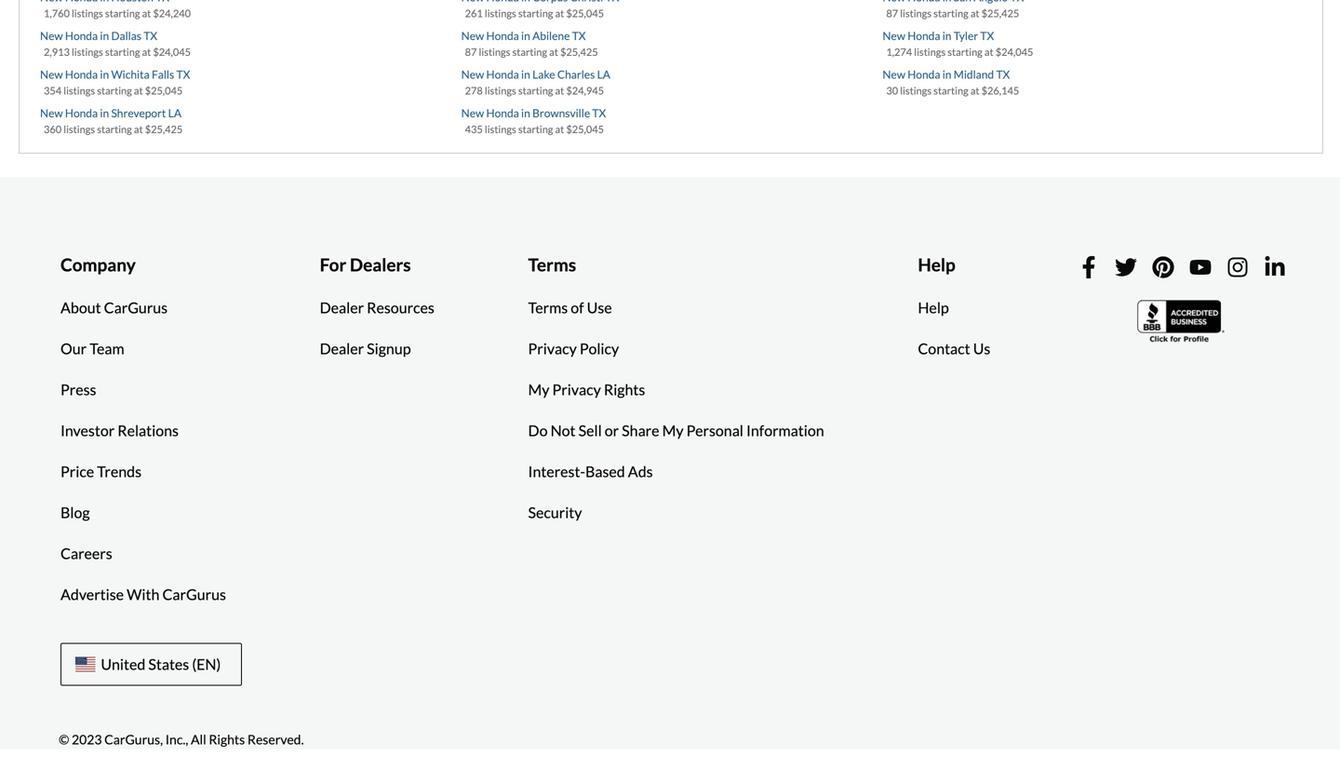 Task type: describe. For each thing, give the bounding box(es) containing it.
dealers
[[350, 254, 411, 275]]

new honda in wichita falls tx link
[[40, 68, 190, 81]]

careers link
[[47, 533, 126, 574]]

listings inside new honda in abilene tx 87 listings starting at $25,425
[[479, 46, 511, 58]]

starting inside new honda in midland tx 30 listings starting at $26,145
[[934, 84, 969, 97]]

$25,425 for la
[[145, 123, 183, 136]]

privacy policy
[[528, 340, 619, 358]]

my privacy rights link
[[515, 369, 660, 410]]

0 vertical spatial rights
[[604, 381, 646, 399]]

starting up new honda in tyler tx link
[[934, 7, 969, 20]]

listings inside new honda in tyler tx 1,274 listings starting at $24,045
[[915, 46, 946, 58]]

wichita
[[111, 68, 150, 81]]

honda for lake
[[487, 68, 519, 81]]

new honda in midland tx link
[[883, 68, 1011, 81]]

$25,045 inside new honda in brownsville tx 435 listings starting at $25,045
[[566, 123, 604, 136]]

us
[[974, 340, 991, 358]]

listings up new honda in tyler tx link
[[901, 7, 932, 20]]

new honda in abilene tx 87 listings starting at $25,425
[[462, 29, 598, 58]]

investor relations
[[61, 422, 179, 440]]

honda for midland
[[908, 68, 941, 81]]

$26,145
[[982, 84, 1020, 97]]

careers
[[61, 544, 112, 563]]

signup
[[367, 340, 411, 358]]

listings inside new honda in wichita falls tx 354 listings starting at $25,045
[[64, 84, 95, 97]]

investor relations link
[[47, 410, 193, 451]]

new honda in abilene tx link
[[462, 29, 586, 43]]

cargurus,
[[104, 731, 163, 747]]

trends
[[97, 462, 142, 481]]

at up abilene
[[555, 7, 565, 20]]

new for new honda in tyler tx
[[883, 29, 906, 43]]

do not sell or share my personal information link
[[515, 410, 839, 451]]

listings up the new honda in dallas tx link
[[72, 7, 103, 20]]

us image
[[75, 657, 95, 672]]

ads
[[628, 462, 653, 481]]

falls
[[152, 68, 174, 81]]

blog
[[61, 503, 90, 522]]

united
[[101, 655, 146, 673]]

starting inside new honda in tyler tx 1,274 listings starting at $24,045
[[948, 46, 983, 58]]

listings right 261
[[485, 7, 517, 20]]

new honda in tyler tx link
[[883, 29, 995, 43]]

new honda in wichita falls tx 354 listings starting at $25,045
[[40, 68, 190, 97]]

starting up new honda in abilene tx link
[[519, 7, 554, 20]]

278
[[465, 84, 483, 97]]

87 inside new honda in abilene tx 87 listings starting at $25,425
[[465, 46, 477, 58]]

interest-based ads
[[528, 462, 653, 481]]

new honda in tyler tx 1,274 listings starting at $24,045
[[883, 29, 1034, 58]]

about
[[61, 299, 101, 317]]

at left $24,240
[[142, 7, 151, 20]]

1 horizontal spatial my
[[663, 422, 684, 440]]

$25,425 for tx
[[561, 46, 598, 58]]

354
[[44, 84, 62, 97]]

listings inside the new honda in lake charles la 278 listings starting at $24,945
[[485, 84, 517, 97]]

our team
[[61, 340, 124, 358]]

starting inside new honda in shreveport la 360 listings starting at $25,425
[[97, 123, 132, 136]]

new honda in lake charles la link
[[462, 68, 611, 81]]

price trends
[[61, 462, 142, 481]]

terms of use link
[[515, 287, 626, 328]]

inc.,
[[166, 731, 188, 747]]

1,274
[[887, 46, 913, 58]]

2 help from the top
[[918, 299, 950, 317]]

all
[[191, 731, 206, 747]]

in for shreveport
[[100, 106, 109, 120]]

at inside new honda in brownsville tx 435 listings starting at $25,045
[[555, 123, 565, 136]]

investor
[[61, 422, 115, 440]]

states
[[148, 655, 189, 673]]

honda for wichita
[[65, 68, 98, 81]]

do not sell or share my personal information
[[528, 422, 825, 440]]

new for new honda in lake charles la
[[462, 68, 484, 81]]

price trends link
[[47, 451, 156, 492]]

360
[[44, 123, 62, 136]]

starting inside new honda in abilene tx 87 listings starting at $25,425
[[513, 46, 548, 58]]

87 listings starting at $25,425
[[887, 7, 1020, 20]]

1,760 listings starting at $24,240
[[44, 7, 191, 20]]

435
[[465, 123, 483, 136]]

new for new honda in shreveport la
[[40, 106, 63, 120]]

relations
[[118, 422, 179, 440]]

© 2023 cargurus, inc., all rights reserved.
[[59, 731, 304, 747]]

at inside new honda in shreveport la 360 listings starting at $25,425
[[134, 123, 143, 136]]

new for new honda in dallas tx
[[40, 29, 63, 43]]

tx for new honda in abilene tx
[[572, 29, 586, 43]]

share
[[622, 422, 660, 440]]

click for the bbb business review of this auto listing service in cambridge ma image
[[1138, 298, 1227, 345]]

company
[[61, 254, 136, 275]]

in for tyler
[[943, 29, 952, 43]]

with
[[127, 585, 160, 604]]

2,913
[[44, 46, 70, 58]]

starting up dallas
[[105, 7, 140, 20]]

$25,045 inside new honda in wichita falls tx 354 listings starting at $25,045
[[145, 84, 183, 97]]

policy
[[580, 340, 619, 358]]

dealer for dealer resources
[[320, 299, 364, 317]]

$24,945
[[566, 84, 604, 97]]

new honda in lake charles la 278 listings starting at $24,945
[[462, 68, 611, 97]]

dealer resources
[[320, 299, 435, 317]]

privacy policy link
[[515, 328, 633, 369]]

sell
[[579, 422, 602, 440]]

new for new honda in abilene tx
[[462, 29, 484, 43]]

30
[[887, 84, 899, 97]]

new honda in dallas tx 2,913 listings starting at $24,045
[[40, 29, 191, 58]]

press link
[[47, 369, 110, 410]]

interest-
[[528, 462, 586, 481]]

tx for new honda in tyler tx
[[981, 29, 995, 43]]

new honda in dallas tx link
[[40, 29, 157, 43]]

dallas
[[111, 29, 142, 43]]

dealer signup link
[[306, 328, 425, 369]]

honda for brownsville
[[487, 106, 519, 120]]

1 vertical spatial cargurus
[[162, 585, 226, 604]]

at inside new honda in tyler tx 1,274 listings starting at $24,045
[[985, 46, 994, 58]]

price
[[61, 462, 94, 481]]

contact
[[918, 340, 971, 358]]

listings inside new honda in shreveport la 360 listings starting at $25,425
[[64, 123, 95, 136]]

terms of use
[[528, 299, 612, 317]]

security link
[[515, 492, 596, 533]]

in for lake
[[522, 68, 531, 81]]

in for dallas
[[100, 29, 109, 43]]

based
[[586, 462, 625, 481]]

at inside new honda in midland tx 30 listings starting at $26,145
[[971, 84, 980, 97]]

dealer signup
[[320, 340, 411, 358]]

0 vertical spatial $25,045
[[566, 7, 604, 20]]



Task type: locate. For each thing, give the bounding box(es) containing it.
rights up the 'or'
[[604, 381, 646, 399]]

$25,045 down brownsville
[[566, 123, 604, 136]]

new down 261
[[462, 29, 484, 43]]

in for abilene
[[522, 29, 531, 43]]

2 vertical spatial $25,045
[[566, 123, 604, 136]]

starting inside the new honda in dallas tx 2,913 listings starting at $24,045
[[105, 46, 140, 58]]

help link
[[904, 287, 964, 328]]

honda inside new honda in tyler tx 1,274 listings starting at $24,045
[[908, 29, 941, 43]]

information
[[747, 422, 825, 440]]

tx
[[144, 29, 157, 43], [572, 29, 586, 43], [981, 29, 995, 43], [176, 68, 190, 81], [997, 68, 1011, 81], [593, 106, 606, 120]]

tx for new honda in dallas tx
[[144, 29, 157, 43]]

0 vertical spatial privacy
[[528, 340, 577, 358]]

$24,045 inside the new honda in dallas tx 2,913 listings starting at $24,045
[[153, 46, 191, 58]]

at up tyler
[[971, 7, 980, 20]]

$24,045 up falls
[[153, 46, 191, 58]]

honda for abilene
[[487, 29, 519, 43]]

terms left of
[[528, 299, 568, 317]]

1 vertical spatial privacy
[[553, 381, 601, 399]]

do
[[528, 422, 548, 440]]

terms for terms
[[528, 254, 577, 275]]

0 vertical spatial cargurus
[[104, 299, 168, 317]]

shreveport
[[111, 106, 166, 120]]

at down shreveport in the top of the page
[[134, 123, 143, 136]]

new inside new honda in tyler tx 1,274 listings starting at $24,045
[[883, 29, 906, 43]]

advertise
[[61, 585, 124, 604]]

listings right 30
[[901, 84, 932, 97]]

honda inside new honda in wichita falls tx 354 listings starting at $25,045
[[65, 68, 98, 81]]

listings inside new honda in midland tx 30 listings starting at $26,145
[[901, 84, 932, 97]]

tx inside new honda in abilene tx 87 listings starting at $25,425
[[572, 29, 586, 43]]

help
[[918, 254, 956, 275], [918, 299, 950, 317]]

in
[[100, 29, 109, 43], [522, 29, 531, 43], [943, 29, 952, 43], [100, 68, 109, 81], [522, 68, 531, 81], [943, 68, 952, 81], [100, 106, 109, 120], [522, 106, 531, 120]]

in down 261 listings starting at $25,045
[[522, 29, 531, 43]]

rights right all
[[209, 731, 245, 747]]

honda inside new honda in shreveport la 360 listings starting at $25,425
[[65, 106, 98, 120]]

87 up 278
[[465, 46, 477, 58]]

honda down 1,274 at the right of the page
[[908, 68, 941, 81]]

new up 1,274 at the right of the page
[[883, 29, 906, 43]]

starting down tyler
[[948, 46, 983, 58]]

blog link
[[47, 492, 104, 533]]

1 vertical spatial dealer
[[320, 340, 364, 358]]

$24,045
[[153, 46, 191, 58], [996, 46, 1034, 58]]

tx inside new honda in wichita falls tx 354 listings starting at $25,045
[[176, 68, 190, 81]]

261
[[465, 7, 483, 20]]

honda inside new honda in abilene tx 87 listings starting at $25,425
[[487, 29, 519, 43]]

dealer left signup
[[320, 340, 364, 358]]

starting inside new honda in wichita falls tx 354 listings starting at $25,045
[[97, 84, 132, 97]]

tx for new honda in brownsville tx
[[593, 106, 606, 120]]

2 $24,045 from the left
[[996, 46, 1034, 58]]

contact us link
[[904, 328, 1005, 369]]

1 $24,045 from the left
[[153, 46, 191, 58]]

la up $24,945
[[597, 68, 611, 81]]

at
[[142, 7, 151, 20], [555, 7, 565, 20], [971, 7, 980, 20], [142, 46, 151, 58], [550, 46, 559, 58], [985, 46, 994, 58], [134, 84, 143, 97], [555, 84, 565, 97], [971, 84, 980, 97], [134, 123, 143, 136], [555, 123, 565, 136]]

0 vertical spatial my
[[528, 381, 550, 399]]

new honda in brownsville tx 435 listings starting at $25,045
[[462, 106, 606, 136]]

for dealers
[[320, 254, 411, 275]]

0 vertical spatial $25,425
[[982, 7, 1020, 20]]

midland
[[954, 68, 995, 81]]

tx inside new honda in midland tx 30 listings starting at $26,145
[[997, 68, 1011, 81]]

in inside new honda in tyler tx 1,274 listings starting at $24,045
[[943, 29, 952, 43]]

0 vertical spatial help
[[918, 254, 956, 275]]

new
[[40, 29, 63, 43], [462, 29, 484, 43], [883, 29, 906, 43], [40, 68, 63, 81], [462, 68, 484, 81], [883, 68, 906, 81], [40, 106, 63, 120], [462, 106, 484, 120]]

at inside the new honda in lake charles la 278 listings starting at $24,945
[[555, 84, 565, 97]]

$25,425 down shreveport in the top of the page
[[145, 123, 183, 136]]

new for new honda in wichita falls tx
[[40, 68, 63, 81]]

about cargurus
[[61, 299, 168, 317]]

starting down 'new honda in midland tx' link
[[934, 84, 969, 97]]

reserved.
[[248, 731, 304, 747]]

la inside the new honda in lake charles la 278 listings starting at $24,945
[[597, 68, 611, 81]]

dealer for dealer signup
[[320, 340, 364, 358]]

$24,240
[[153, 7, 191, 20]]

0 horizontal spatial 87
[[465, 46, 477, 58]]

privacy inside my privacy rights link
[[553, 381, 601, 399]]

in down new honda in wichita falls tx 354 listings starting at $25,045
[[100, 106, 109, 120]]

listings right 354
[[64, 84, 95, 97]]

1 dealer from the top
[[320, 299, 364, 317]]

cargurus up team
[[104, 299, 168, 317]]

honda up 1,274 at the right of the page
[[908, 29, 941, 43]]

87
[[887, 7, 899, 20], [465, 46, 477, 58]]

in inside new honda in wichita falls tx 354 listings starting at $25,045
[[100, 68, 109, 81]]

$24,045 for new honda in tyler tx
[[996, 46, 1034, 58]]

for
[[320, 254, 347, 275]]

listings right the 360
[[64, 123, 95, 136]]

tx inside new honda in tyler tx 1,274 listings starting at $24,045
[[981, 29, 995, 43]]

honda down 2,913
[[65, 68, 98, 81]]

starting down new honda in lake charles la "link"
[[519, 84, 554, 97]]

team
[[90, 340, 124, 358]]

my privacy rights
[[528, 381, 646, 399]]

1 horizontal spatial $25,425
[[561, 46, 598, 58]]

tx inside the new honda in dallas tx 2,913 listings starting at $24,045
[[144, 29, 157, 43]]

tx right tyler
[[981, 29, 995, 43]]

1 horizontal spatial $24,045
[[996, 46, 1034, 58]]

terms up terms of use
[[528, 254, 577, 275]]

$25,425 up new honda in tyler tx 1,274 listings starting at $24,045
[[982, 7, 1020, 20]]

starting down new honda in wichita falls tx link
[[97, 84, 132, 97]]

in inside new honda in brownsville tx 435 listings starting at $25,045
[[522, 106, 531, 120]]

help up help link
[[918, 254, 956, 275]]

dealer resources link
[[306, 287, 449, 328]]

lake
[[533, 68, 556, 81]]

tx right abilene
[[572, 29, 586, 43]]

our
[[61, 340, 87, 358]]

new inside new honda in shreveport la 360 listings starting at $25,425
[[40, 106, 63, 120]]

at up brownsville
[[555, 84, 565, 97]]

tx down $24,945
[[593, 106, 606, 120]]

in left tyler
[[943, 29, 952, 43]]

new up 354
[[40, 68, 63, 81]]

honda up 2,913
[[65, 29, 98, 43]]

$25,425 inside new honda in shreveport la 360 listings starting at $25,425
[[145, 123, 183, 136]]

personal
[[687, 422, 744, 440]]

honda for shreveport
[[65, 106, 98, 120]]

honda down 261 listings starting at $25,045
[[487, 29, 519, 43]]

1 terms from the top
[[528, 254, 577, 275]]

in left lake
[[522, 68, 531, 81]]

privacy inside the "privacy policy" link
[[528, 340, 577, 358]]

$25,425
[[982, 7, 1020, 20], [561, 46, 598, 58], [145, 123, 183, 136]]

in down the new honda in lake charles la 278 listings starting at $24,945
[[522, 106, 531, 120]]

advertise with cargurus
[[61, 585, 226, 604]]

honda for dallas
[[65, 29, 98, 43]]

2 vertical spatial $25,425
[[145, 123, 183, 136]]

not
[[551, 422, 576, 440]]

0 vertical spatial 87
[[887, 7, 899, 20]]

1 vertical spatial rights
[[209, 731, 245, 747]]

terms for terms of use
[[528, 299, 568, 317]]

1 vertical spatial my
[[663, 422, 684, 440]]

new up 278
[[462, 68, 484, 81]]

my up do
[[528, 381, 550, 399]]

at up midland
[[985, 46, 994, 58]]

abilene
[[533, 29, 570, 43]]

tx right falls
[[176, 68, 190, 81]]

0 vertical spatial la
[[597, 68, 611, 81]]

$24,045 inside new honda in tyler tx 1,274 listings starting at $24,045
[[996, 46, 1034, 58]]

2 dealer from the top
[[320, 340, 364, 358]]

in for midland
[[943, 68, 952, 81]]

0 vertical spatial terms
[[528, 254, 577, 275]]

87 up 1,274 at the right of the page
[[887, 7, 899, 20]]

at up the wichita
[[142, 46, 151, 58]]

honda inside the new honda in lake charles la 278 listings starting at $24,945
[[487, 68, 519, 81]]

new inside new honda in midland tx 30 listings starting at $26,145
[[883, 68, 906, 81]]

new for new honda in brownsville tx
[[462, 106, 484, 120]]

in inside new honda in shreveport la 360 listings starting at $25,425
[[100, 106, 109, 120]]

or
[[605, 422, 619, 440]]

$24,045 up '$26,145'
[[996, 46, 1034, 58]]

new for new honda in midland tx
[[883, 68, 906, 81]]

new inside the new honda in lake charles la 278 listings starting at $24,945
[[462, 68, 484, 81]]

2 horizontal spatial $25,425
[[982, 7, 1020, 20]]

new up the 360
[[40, 106, 63, 120]]

help up contact
[[918, 299, 950, 317]]

at inside new honda in abilene tx 87 listings starting at $25,425
[[550, 46, 559, 58]]

1 vertical spatial 87
[[465, 46, 477, 58]]

0 horizontal spatial $24,045
[[153, 46, 191, 58]]

our team link
[[47, 328, 138, 369]]

0 horizontal spatial my
[[528, 381, 550, 399]]

in for wichita
[[100, 68, 109, 81]]

listings right "435"
[[485, 123, 517, 136]]

1 vertical spatial terms
[[528, 299, 568, 317]]

at down abilene
[[550, 46, 559, 58]]

starting down the new honda in shreveport la link
[[97, 123, 132, 136]]

1 horizontal spatial la
[[597, 68, 611, 81]]

in for brownsville
[[522, 106, 531, 120]]

about cargurus link
[[47, 287, 182, 328]]

advertise with cargurus link
[[47, 574, 240, 615]]

©
[[59, 731, 69, 747]]

1 help from the top
[[918, 254, 956, 275]]

$25,425 up charles at the top left of page
[[561, 46, 598, 58]]

at down brownsville
[[555, 123, 565, 136]]

1 vertical spatial $25,045
[[145, 84, 183, 97]]

listings down the new honda in dallas tx link
[[72, 46, 103, 58]]

at inside the new honda in dallas tx 2,913 listings starting at $24,045
[[142, 46, 151, 58]]

$25,425 inside new honda in abilene tx 87 listings starting at $25,425
[[561, 46, 598, 58]]

0 horizontal spatial rights
[[209, 731, 245, 747]]

new up "435"
[[462, 106, 484, 120]]

starting inside new honda in brownsville tx 435 listings starting at $25,045
[[519, 123, 554, 136]]

honda down the new honda in lake charles la 278 listings starting at $24,945
[[487, 106, 519, 120]]

my right share
[[663, 422, 684, 440]]

privacy down the "privacy policy" link on the left top of page
[[553, 381, 601, 399]]

my
[[528, 381, 550, 399], [663, 422, 684, 440]]

1 horizontal spatial rights
[[604, 381, 646, 399]]

new inside the new honda in dallas tx 2,913 listings starting at $24,045
[[40, 29, 63, 43]]

in left the wichita
[[100, 68, 109, 81]]

listings down new honda in tyler tx link
[[915, 46, 946, 58]]

in inside the new honda in lake charles la 278 listings starting at $24,945
[[522, 68, 531, 81]]

in inside new honda in abilene tx 87 listings starting at $25,425
[[522, 29, 531, 43]]

new inside new honda in wichita falls tx 354 listings starting at $25,045
[[40, 68, 63, 81]]

$25,045 up abilene
[[566, 7, 604, 20]]

0 vertical spatial dealer
[[320, 299, 364, 317]]

in inside new honda in midland tx 30 listings starting at $26,145
[[943, 68, 952, 81]]

tx right dallas
[[144, 29, 157, 43]]

privacy
[[528, 340, 577, 358], [553, 381, 601, 399]]

tyler
[[954, 29, 979, 43]]

in inside the new honda in dallas tx 2,913 listings starting at $24,045
[[100, 29, 109, 43]]

1 vertical spatial $25,425
[[561, 46, 598, 58]]

starting down dallas
[[105, 46, 140, 58]]

new inside new honda in brownsville tx 435 listings starting at $25,045
[[462, 106, 484, 120]]

at down the wichita
[[134, 84, 143, 97]]

1 vertical spatial help
[[918, 299, 950, 317]]

honda inside new honda in midland tx 30 listings starting at $26,145
[[908, 68, 941, 81]]

la right shreveport in the top of the page
[[168, 106, 182, 120]]

listings inside new honda in brownsville tx 435 listings starting at $25,045
[[485, 123, 517, 136]]

la
[[597, 68, 611, 81], [168, 106, 182, 120]]

honda inside new honda in brownsville tx 435 listings starting at $25,045
[[487, 106, 519, 120]]

tx up '$26,145'
[[997, 68, 1011, 81]]

listings right 278
[[485, 84, 517, 97]]

2 terms from the top
[[528, 299, 568, 317]]

security
[[528, 503, 582, 522]]

at inside new honda in wichita falls tx 354 listings starting at $25,045
[[134, 84, 143, 97]]

1 horizontal spatial 87
[[887, 7, 899, 20]]

starting down new honda in brownsville tx link
[[519, 123, 554, 136]]

new honda in brownsville tx link
[[462, 106, 606, 120]]

of
[[571, 299, 584, 317]]

rights
[[604, 381, 646, 399], [209, 731, 245, 747]]

in left dallas
[[100, 29, 109, 43]]

dealer down for
[[320, 299, 364, 317]]

honda down new honda in abilene tx 87 listings starting at $25,425
[[487, 68, 519, 81]]

use
[[587, 299, 612, 317]]

la inside new honda in shreveport la 360 listings starting at $25,425
[[168, 106, 182, 120]]

new up 2,913
[[40, 29, 63, 43]]

0 horizontal spatial $25,425
[[145, 123, 183, 136]]

tx for new honda in midland tx
[[997, 68, 1011, 81]]

starting inside the new honda in lake charles la 278 listings starting at $24,945
[[519, 84, 554, 97]]

honda for tyler
[[908, 29, 941, 43]]

honda down new honda in wichita falls tx 354 listings starting at $25,045
[[65, 106, 98, 120]]

new honda in shreveport la 360 listings starting at $25,425
[[40, 106, 183, 136]]

in left midland
[[943, 68, 952, 81]]

listings inside the new honda in dallas tx 2,913 listings starting at $24,045
[[72, 46, 103, 58]]

new inside new honda in abilene tx 87 listings starting at $25,425
[[462, 29, 484, 43]]

$24,045 for new honda in dallas tx
[[153, 46, 191, 58]]

new up 30
[[883, 68, 906, 81]]

tx inside new honda in brownsville tx 435 listings starting at $25,045
[[593, 106, 606, 120]]

resources
[[367, 299, 435, 317]]

1 vertical spatial la
[[168, 106, 182, 120]]

at down midland
[[971, 84, 980, 97]]

$25,045
[[566, 7, 604, 20], [145, 84, 183, 97], [566, 123, 604, 136]]

brownsville
[[533, 106, 590, 120]]

honda inside the new honda in dallas tx 2,913 listings starting at $24,045
[[65, 29, 98, 43]]

1,760
[[44, 7, 70, 20]]

cargurus right with
[[162, 585, 226, 604]]

261 listings starting at $25,045
[[465, 7, 604, 20]]

press
[[61, 381, 96, 399]]

listings down new honda in abilene tx link
[[479, 46, 511, 58]]

terms
[[528, 254, 577, 275], [528, 299, 568, 317]]

united states (en)
[[101, 655, 221, 673]]

$25,045 down falls
[[145, 84, 183, 97]]

privacy down the terms of use link
[[528, 340, 577, 358]]

dealer
[[320, 299, 364, 317], [320, 340, 364, 358]]

starting down new honda in abilene tx link
[[513, 46, 548, 58]]

interest-based ads link
[[515, 451, 667, 492]]

0 horizontal spatial la
[[168, 106, 182, 120]]

new honda in midland tx 30 listings starting at $26,145
[[883, 68, 1020, 97]]



Task type: vqa. For each thing, say whether or not it's contained in the screenshot.
"New" related to New Honda in Midland TX
yes



